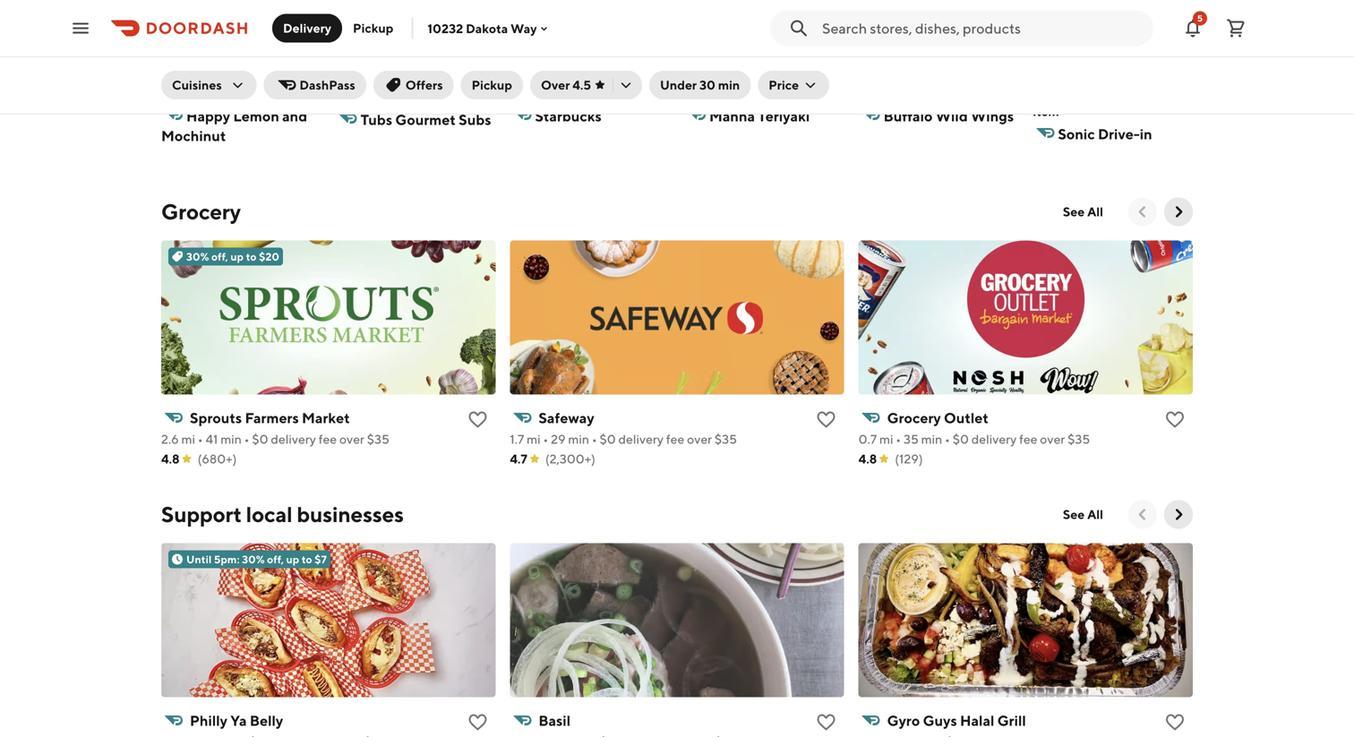 Task type: locate. For each thing, give the bounding box(es) containing it.
1 vertical spatial see all link
[[1053, 501, 1115, 529]]

gyro guys halal grill link
[[859, 709, 1194, 737]]

grocery
[[161, 199, 241, 225], [888, 410, 942, 427]]

0 vertical spatial see
[[1064, 204, 1085, 219]]

click to add this store to your saved list image
[[467, 712, 489, 734], [816, 712, 838, 734]]

30% down 'grocery' link
[[186, 251, 209, 263]]

2 horizontal spatial spend
[[1033, 86, 1071, 101]]

$35 for grocery outlet
[[1068, 432, 1091, 447]]

grocery for grocery outlet
[[888, 410, 942, 427]]

1 vertical spatial see
[[1064, 507, 1085, 522]]

1 horizontal spatial 30%
[[242, 553, 265, 566]]

1 vertical spatial pickup button
[[461, 71, 523, 99]]

happy lemon and mochinut
[[161, 108, 307, 144]]

price
[[769, 78, 799, 92]]

1 horizontal spatial $​0
[[600, 432, 616, 447]]

save inside spend $15, save $2 with item
[[1100, 86, 1126, 101]]

0 horizontal spatial delivery
[[271, 432, 316, 447]]

to left $7
[[302, 553, 312, 566]]

30% right 5pm:
[[242, 553, 265, 566]]

local
[[246, 502, 293, 528]]

manna
[[710, 108, 755, 125]]

wings
[[971, 108, 1014, 125]]

pickup button up the subs
[[461, 71, 523, 99]]

pickup right delivery
[[353, 21, 394, 35]]

over 4.5 button
[[530, 71, 643, 99]]

2 horizontal spatial fee
[[1020, 432, 1038, 447]]

2 all from the top
[[1088, 507, 1104, 522]]

see all link left previous button of carousel icon
[[1053, 501, 1115, 529]]

starbucks
[[535, 108, 602, 125]]

29
[[551, 432, 566, 447]]

pickup up the subs
[[472, 78, 513, 92]]

$20
[[259, 251, 280, 263]]

$​0 down the sprouts farmers market
[[252, 432, 268, 447]]

0 horizontal spatial save
[[230, 86, 256, 101]]

4.8 down 0.7 at right
[[859, 452, 877, 467]]

4 • from the left
[[592, 432, 597, 447]]

spend left $65,
[[161, 86, 199, 101]]

1 horizontal spatial to
[[302, 553, 312, 566]]

click to add this store to your saved list image
[[467, 409, 489, 431], [816, 409, 838, 431], [1165, 409, 1186, 431], [1165, 712, 1186, 734]]

1 horizontal spatial pickup button
[[461, 71, 523, 99]]

1 see all from the top
[[1064, 204, 1104, 219]]

guys
[[923, 713, 958, 730]]

2 horizontal spatial up
[[735, 86, 751, 101]]

save left $2
[[1100, 86, 1126, 101]]

1.7
[[510, 432, 524, 447]]

$​0 for grocery outlet
[[953, 432, 970, 447]]

1 delivery from the left
[[271, 432, 316, 447]]

1 horizontal spatial delivery
[[619, 432, 664, 447]]

off, down 'grocery' link
[[211, 251, 228, 263]]

spend up item
[[1033, 86, 1071, 101]]

to for $20
[[246, 251, 257, 263]]

5pm:
[[214, 553, 240, 566]]

see for grocery
[[1064, 204, 1085, 219]]

2 4.8 from the left
[[859, 452, 877, 467]]

1 vertical spatial see all
[[1064, 507, 1104, 522]]

teriyaki
[[758, 108, 810, 125]]

1 vertical spatial pickup
[[472, 78, 513, 92]]

4.8 down 2.6
[[161, 452, 180, 467]]

0 horizontal spatial grocery
[[161, 199, 241, 225]]

0 horizontal spatial 4.8
[[161, 452, 180, 467]]

2 see from the top
[[1064, 507, 1085, 522]]

1 horizontal spatial spend
[[364, 88, 402, 103]]

35
[[904, 432, 919, 447]]

2 vertical spatial up
[[286, 553, 300, 566]]

1 all from the top
[[1088, 204, 1104, 219]]

up up manna
[[735, 86, 751, 101]]

2 see all from the top
[[1064, 507, 1104, 522]]

0 horizontal spatial off,
[[211, 251, 228, 263]]

0 vertical spatial all
[[1088, 204, 1104, 219]]

2 click to add this store to your saved list image from the left
[[816, 712, 838, 734]]

1 horizontal spatial click to add this store to your saved list image
[[816, 712, 838, 734]]

• left 41
[[198, 432, 203, 447]]

min for safeway
[[568, 432, 590, 447]]

click to add this store to your saved list image left gyro
[[816, 712, 838, 734]]

mi right 2.6
[[181, 432, 195, 447]]

2 horizontal spatial delivery
[[972, 432, 1017, 447]]

1 vertical spatial all
[[1088, 507, 1104, 522]]

2 mi from the left
[[527, 432, 541, 447]]

2 delivery from the left
[[619, 432, 664, 447]]

4.5
[[573, 78, 591, 92]]

pickup button
[[342, 14, 405, 43], [461, 71, 523, 99]]

see all left previous button of carousel icon
[[1064, 507, 1104, 522]]

2 see all link from the top
[[1053, 501, 1115, 529]]

min right 30
[[719, 78, 740, 92]]

pickup
[[353, 21, 394, 35], [472, 78, 513, 92]]

0 horizontal spatial to
[[246, 251, 257, 263]]

item
[[1033, 104, 1060, 119]]

0 vertical spatial pickup button
[[342, 14, 405, 43]]

on
[[572, 86, 587, 101]]

$​0 for safeway
[[600, 432, 616, 447]]

2 horizontal spatial over
[[1041, 432, 1066, 447]]

see all link for support local businesses
[[1053, 501, 1115, 529]]

1 click to add this store to your saved list image from the left
[[467, 712, 489, 734]]

1 4.8 from the left
[[161, 452, 180, 467]]

2 fee from the left
[[667, 432, 685, 447]]

see all link
[[1053, 198, 1115, 226], [1053, 501, 1115, 529]]

0 horizontal spatial $35
[[367, 432, 390, 447]]

• left "29"
[[543, 432, 549, 447]]

0 vertical spatial pickup
[[353, 21, 394, 35]]

1 vertical spatial off,
[[211, 251, 228, 263]]

to
[[753, 86, 766, 101], [246, 251, 257, 263], [302, 553, 312, 566]]

min for sprouts farmers market
[[221, 432, 242, 447]]

0 horizontal spatial click to add this store to your saved list image
[[467, 712, 489, 734]]

click to add this store to your saved list image for safeway
[[816, 409, 838, 431]]

next button of carousel image
[[1170, 203, 1188, 221]]

until
[[186, 553, 212, 566]]

1 horizontal spatial $5
[[768, 86, 783, 101]]

0 horizontal spatial 30%
[[186, 251, 209, 263]]

spend inside spend $15, save $2 with item
[[1033, 86, 1071, 101]]

up left $7
[[286, 553, 300, 566]]

grocery up 30% off, up to $20
[[161, 199, 241, 225]]

see for support local businesses
[[1064, 507, 1085, 522]]

price button
[[758, 71, 830, 99]]

all left previous button of carousel icon
[[1088, 507, 1104, 522]]

1 horizontal spatial grocery
[[888, 410, 942, 427]]

0 vertical spatial see all link
[[1053, 198, 1115, 226]]

3 delivery from the left
[[972, 432, 1017, 447]]

over
[[340, 432, 365, 447], [687, 432, 712, 447], [1041, 432, 1066, 447]]

up
[[735, 86, 751, 101], [231, 251, 244, 263], [286, 553, 300, 566]]

see all left previous button of carousel image
[[1064, 204, 1104, 219]]

1 see from the top
[[1064, 204, 1085, 219]]

all for support local businesses
[[1088, 507, 1104, 522]]

mi for grocery outlet
[[880, 432, 894, 447]]

click to add this store to your saved list image left 'basil'
[[467, 712, 489, 734]]

0 vertical spatial to
[[753, 86, 766, 101]]

2 over from the left
[[687, 432, 712, 447]]

up left the $20
[[231, 251, 244, 263]]

1 horizontal spatial off,
[[267, 553, 284, 566]]

• down the sprouts farmers market
[[244, 432, 250, 447]]

0 horizontal spatial spend
[[161, 86, 199, 101]]

fee for safeway
[[667, 432, 685, 447]]

subs
[[459, 111, 492, 128]]

2 horizontal spatial to
[[753, 86, 766, 101]]

min right 35
[[922, 432, 943, 447]]

41
[[206, 432, 218, 447]]

cuisines
[[172, 78, 222, 92]]

$15,
[[1074, 86, 1097, 101]]

save right $25,
[[433, 88, 459, 103]]

0 vertical spatial grocery
[[161, 199, 241, 225]]

2 $​0 from the left
[[600, 432, 616, 447]]

sprouts
[[190, 410, 242, 427]]

sonic drive-in
[[1059, 126, 1153, 143]]

1 horizontal spatial save
[[433, 88, 459, 103]]

2 horizontal spatial off,
[[714, 86, 733, 101]]

open menu image
[[70, 17, 91, 39]]

0 vertical spatial up
[[735, 86, 751, 101]]

3 $​0 from the left
[[953, 432, 970, 447]]

click to add this store to your saved list image for philly ya belly
[[467, 712, 489, 734]]

0 horizontal spatial up
[[231, 251, 244, 263]]

4.7
[[510, 452, 528, 467]]

$​0 down outlet
[[953, 432, 970, 447]]

30%
[[186, 251, 209, 263], [242, 553, 265, 566]]

save up lemon at top
[[230, 86, 256, 101]]

delivery down farmers on the left bottom
[[271, 432, 316, 447]]

4.8 for grocery outlet
[[859, 452, 877, 467]]

sprouts farmers market
[[190, 410, 350, 427]]

lemon
[[233, 108, 279, 125]]

see all for grocery
[[1064, 204, 1104, 219]]

mi right 0.7 at right
[[880, 432, 894, 447]]

grocery up 35
[[888, 410, 942, 427]]

1 vertical spatial 30%
[[242, 553, 265, 566]]

see all link left previous button of carousel image
[[1053, 198, 1115, 226]]

1 see all link from the top
[[1053, 198, 1115, 226]]

3 mi from the left
[[880, 432, 894, 447]]

2.6 mi • 41 min • $​0 delivery fee over $35
[[161, 432, 390, 447]]

2 horizontal spatial $​0
[[953, 432, 970, 447]]

off
[[553, 86, 569, 101]]

fee
[[319, 432, 337, 447], [667, 432, 685, 447], [1020, 432, 1038, 447]]

buffalo wild wings
[[884, 108, 1014, 125]]

1 horizontal spatial mi
[[527, 432, 541, 447]]

to left the $20
[[246, 251, 257, 263]]

delivery down outlet
[[972, 432, 1017, 447]]

to up manna teriyaki
[[753, 86, 766, 101]]

1 vertical spatial to
[[246, 251, 257, 263]]

and
[[282, 108, 307, 125]]

2 vertical spatial off,
[[267, 553, 284, 566]]

10232
[[428, 21, 464, 36]]

1 • from the left
[[198, 432, 203, 447]]

0 horizontal spatial pickup
[[353, 21, 394, 35]]

next button of carousel image
[[1170, 506, 1188, 524]]

0 vertical spatial off,
[[714, 86, 733, 101]]

2 horizontal spatial $35
[[1068, 432, 1091, 447]]

0 vertical spatial 30%
[[186, 251, 209, 263]]

delivery for sprouts farmers market
[[271, 432, 316, 447]]

1 mi from the left
[[181, 432, 195, 447]]

1 over from the left
[[340, 432, 365, 447]]

2 $35 from the left
[[715, 432, 737, 447]]

1 $35 from the left
[[367, 432, 390, 447]]

1 horizontal spatial $35
[[715, 432, 737, 447]]

min right 41
[[221, 432, 242, 447]]

min right "29"
[[568, 432, 590, 447]]

1 horizontal spatial up
[[286, 553, 300, 566]]

outlet
[[945, 410, 989, 427]]

1 horizontal spatial 4.8
[[859, 452, 877, 467]]

• down grocery outlet
[[945, 432, 951, 447]]

30% off, up to $20
[[186, 251, 280, 263]]

belly
[[250, 713, 283, 730]]

mi
[[181, 432, 195, 447], [527, 432, 541, 447], [880, 432, 894, 447]]

$35 for sprouts farmers market
[[367, 432, 390, 447]]

1 horizontal spatial fee
[[667, 432, 685, 447]]

mochinut
[[161, 127, 226, 144]]

1 vertical spatial up
[[231, 251, 244, 263]]

notification bell image
[[1183, 17, 1204, 39]]

click to add this store to your saved list image for grocery outlet
[[1165, 409, 1186, 431]]

see left previous button of carousel icon
[[1064, 507, 1085, 522]]

3 fee from the left
[[1020, 432, 1038, 447]]

over
[[541, 78, 570, 92]]

min inside button
[[719, 78, 740, 92]]

(2,300+)
[[546, 452, 596, 467]]

0 horizontal spatial $​0
[[252, 432, 268, 447]]

off, left $7
[[267, 553, 284, 566]]

all left previous button of carousel image
[[1088, 204, 1104, 219]]

1 horizontal spatial over
[[687, 432, 712, 447]]

min for grocery outlet
[[922, 432, 943, 447]]

mi right 1.7 on the bottom left of page
[[527, 432, 541, 447]]

10232 dakota way
[[428, 21, 537, 36]]

0 horizontal spatial mi
[[181, 432, 195, 447]]

pickup button right delivery
[[342, 14, 405, 43]]

$​0 right "29"
[[600, 432, 616, 447]]

support local businesses
[[161, 502, 404, 528]]

0 vertical spatial see all
[[1064, 204, 1104, 219]]

over 4.5
[[541, 78, 591, 92]]

Store search: begin typing to search for stores available on DoorDash text field
[[823, 18, 1143, 38]]

see all
[[1064, 204, 1104, 219], [1064, 507, 1104, 522]]

0 horizontal spatial pickup button
[[342, 14, 405, 43]]

gyro guys halal grill
[[888, 713, 1027, 730]]

delivery for safeway
[[619, 432, 664, 447]]

• up (2,300+)
[[592, 432, 597, 447]]

10232 dakota way button
[[428, 21, 552, 36]]

save
[[230, 86, 256, 101], [1100, 86, 1126, 101], [433, 88, 459, 103]]

• left 35
[[896, 432, 902, 447]]

delivery
[[271, 432, 316, 447], [619, 432, 664, 447], [972, 432, 1017, 447]]

2 • from the left
[[244, 432, 250, 447]]

0 horizontal spatial fee
[[319, 432, 337, 447]]

sonic
[[1059, 126, 1096, 143]]

see left previous button of carousel image
[[1064, 204, 1085, 219]]

3 over from the left
[[1041, 432, 1066, 447]]

0 horizontal spatial over
[[340, 432, 365, 447]]

3 $35 from the left
[[1068, 432, 1091, 447]]

save for drive-
[[1100, 86, 1126, 101]]

delivery
[[283, 21, 332, 35]]

2 horizontal spatial save
[[1100, 86, 1126, 101]]

delivery right "29"
[[619, 432, 664, 447]]

$5 up the subs
[[462, 88, 477, 103]]

1 vertical spatial grocery
[[888, 410, 942, 427]]

spend up the tubs
[[364, 88, 402, 103]]

$5 up teriyaki
[[768, 86, 783, 101]]

way
[[511, 21, 537, 36]]

spend $25, save $5
[[364, 88, 477, 103]]

philly ya belly link
[[161, 709, 496, 737]]

spend
[[161, 86, 199, 101], [1033, 86, 1071, 101], [364, 88, 402, 103]]

1 fee from the left
[[319, 432, 337, 447]]

grocery outlet
[[888, 410, 989, 427]]

$25,
[[405, 88, 430, 103]]

over for sprouts farmers market
[[340, 432, 365, 447]]

1 $​0 from the left
[[252, 432, 268, 447]]

2 horizontal spatial mi
[[880, 432, 894, 447]]

$​0
[[252, 432, 268, 447], [600, 432, 616, 447], [953, 432, 970, 447]]

off, up manna
[[714, 86, 733, 101]]



Task type: vqa. For each thing, say whether or not it's contained in the screenshot.
DASHPASS •
no



Task type: describe. For each thing, give the bounding box(es) containing it.
(129)
[[895, 452, 924, 467]]

$2
[[1129, 86, 1143, 101]]

20% off, up to $5
[[685, 86, 783, 101]]

basil
[[539, 713, 571, 730]]

buffalo wild wings link
[[859, 0, 1019, 133]]

farmers
[[245, 410, 299, 427]]

support local businesses link
[[161, 501, 404, 529]]

buffalo
[[884, 108, 933, 125]]

$35 for safeway
[[715, 432, 737, 447]]

over for safeway
[[687, 432, 712, 447]]

previous button of carousel image
[[1134, 203, 1152, 221]]

2.6
[[161, 432, 179, 447]]

tubs
[[361, 111, 393, 128]]

click to add this store to your saved list image for basil
[[816, 712, 838, 734]]

fee for grocery outlet
[[1020, 432, 1038, 447]]

0 items, open order cart image
[[1226, 17, 1247, 39]]

5 • from the left
[[896, 432, 902, 447]]

mi for sprouts farmers market
[[181, 432, 195, 447]]

off, for 30%
[[211, 251, 228, 263]]

gyro
[[888, 713, 921, 730]]

fee for sprouts farmers market
[[319, 432, 337, 447]]

philly ya belly
[[190, 713, 283, 730]]

mi for safeway
[[527, 432, 541, 447]]

$4
[[535, 86, 550, 101]]

0.7
[[859, 432, 877, 447]]

philly
[[190, 713, 228, 730]]

under 30 min
[[660, 78, 740, 92]]

spend for sonic
[[1033, 86, 1071, 101]]

cuisines button
[[161, 71, 257, 99]]

ya
[[231, 713, 247, 730]]

2 vertical spatial to
[[302, 553, 312, 566]]

0 horizontal spatial $5
[[462, 88, 477, 103]]

wild
[[936, 108, 968, 125]]

3 • from the left
[[543, 432, 549, 447]]

dashpass button
[[264, 71, 366, 99]]

support
[[161, 502, 242, 528]]

up for $20
[[231, 251, 244, 263]]

$​0 for sprouts farmers market
[[252, 432, 268, 447]]

up for $5
[[735, 86, 751, 101]]

grocery link
[[161, 198, 241, 226]]

delivery button
[[272, 14, 342, 43]]

until 5pm: 30% off, up to $7
[[186, 553, 327, 566]]

$7
[[315, 553, 327, 566]]

in
[[1141, 126, 1153, 143]]

30
[[700, 78, 716, 92]]

market
[[302, 410, 350, 427]]

1 horizontal spatial pickup
[[472, 78, 513, 92]]

happy
[[186, 108, 230, 125]]

manna teriyaki
[[710, 108, 810, 125]]

off, for 20%
[[714, 86, 733, 101]]

click to add this store to your saved list image for sprouts farmers market
[[467, 409, 489, 431]]

6 • from the left
[[945, 432, 951, 447]]

offers
[[406, 78, 443, 92]]

20%
[[685, 86, 711, 101]]

all for grocery
[[1088, 204, 1104, 219]]

tubs gourmet subs
[[361, 111, 492, 128]]

over for grocery outlet
[[1041, 432, 1066, 447]]

under
[[660, 78, 697, 92]]

grocery for grocery
[[161, 199, 241, 225]]

$20+
[[589, 86, 620, 101]]

previous button of carousel image
[[1134, 506, 1152, 524]]

see all link for grocery
[[1053, 198, 1115, 226]]

dakota
[[466, 21, 508, 36]]

1.7 mi • 29 min • $​0 delivery fee over $35
[[510, 432, 737, 447]]

$10
[[259, 86, 280, 101]]

$65,
[[202, 86, 228, 101]]

save for lemon
[[230, 86, 256, 101]]

spend $65, save $10
[[161, 86, 280, 101]]

gourmet
[[396, 111, 456, 128]]

0.7 mi • 35 min • $​0 delivery fee over $35
[[859, 432, 1091, 447]]

dashpass
[[300, 78, 356, 92]]

spend $15, save $2 with item
[[1033, 86, 1172, 119]]

get $4 off on $20+
[[510, 86, 620, 101]]

basil link
[[510, 709, 845, 737]]

halal
[[961, 713, 995, 730]]

offers button
[[373, 71, 454, 99]]

see all for support local businesses
[[1064, 507, 1104, 522]]

(680+)
[[198, 452, 237, 467]]

businesses
[[297, 502, 404, 528]]

grill
[[998, 713, 1027, 730]]

under 30 min button
[[650, 71, 751, 99]]

5
[[1198, 13, 1204, 23]]

delivery for grocery outlet
[[972, 432, 1017, 447]]

click to add this store to your saved list image for gyro guys halal grill
[[1165, 712, 1186, 734]]

safeway
[[539, 410, 595, 427]]

get
[[510, 86, 533, 101]]

drive-
[[1099, 126, 1141, 143]]

to for $5
[[753, 86, 766, 101]]

4.8 for sprouts farmers market
[[161, 452, 180, 467]]

spend for happy
[[161, 86, 199, 101]]



